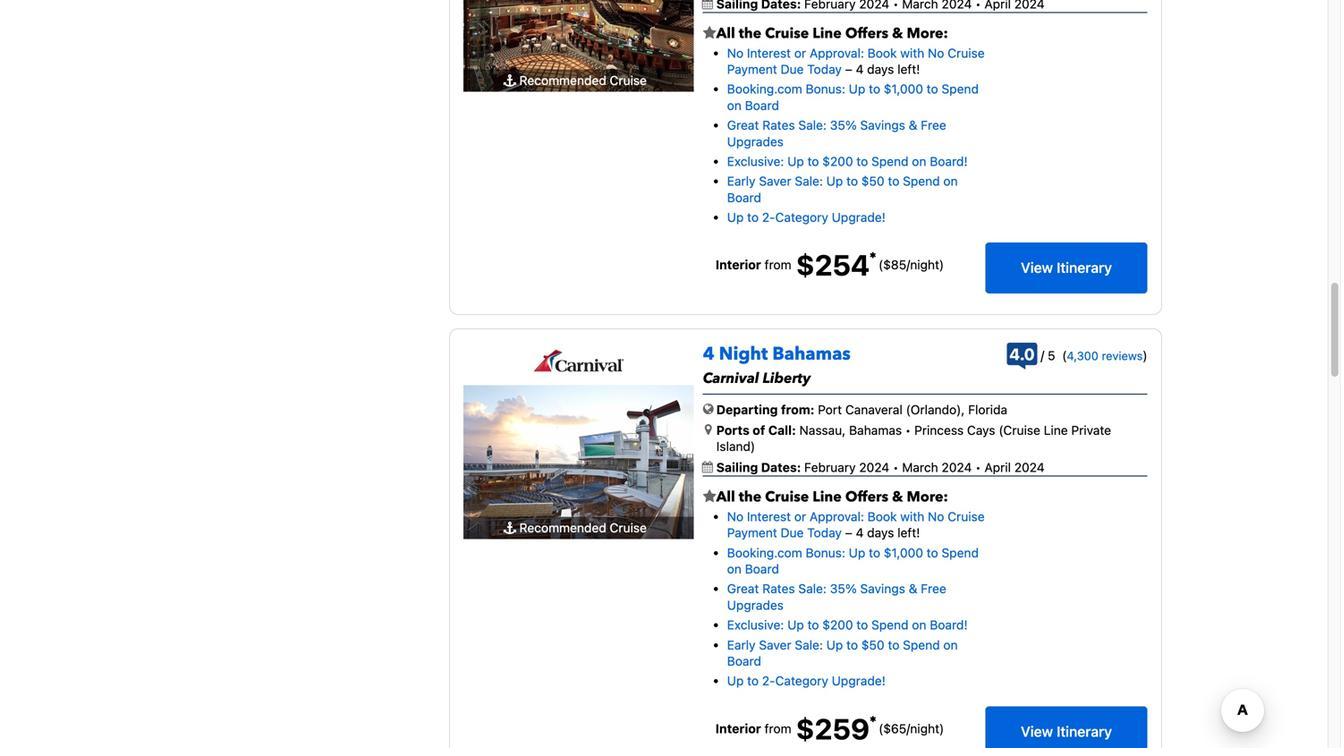 Task type: vqa. For each thing, say whether or not it's contained in the screenshot.
the top or
yes



Task type: locate. For each thing, give the bounding box(es) containing it.
0 vertical spatial offers
[[846, 24, 889, 43]]

the down sailing dates:
[[739, 487, 762, 507]]

4 for star icon
[[856, 525, 864, 540]]

from:
[[781, 402, 815, 417]]

offers for booking.com bonus: up to $1,000 to spend on board link associated with up to 2-category upgrade! "link" for star image's exclusive: up to $200 to spend on board! link
[[846, 24, 889, 43]]

1 great rates sale: 35% savings & free upgrades link from the top
[[727, 118, 947, 149]]

1 early from the top
[[727, 174, 756, 189]]

from
[[765, 257, 792, 272], [765, 721, 792, 736]]

2 from from the top
[[765, 721, 792, 736]]

sale:
[[799, 118, 827, 132], [795, 174, 823, 189], [799, 581, 827, 596], [795, 637, 823, 652]]

up to 2-category upgrade! link up interior from $254
[[727, 210, 886, 225]]

asterisk image left ($65
[[870, 715, 877, 722]]

interest for no interest or approval: book with no cruise payment due today link for booking.com bonus: up to $1,000 to spend on board link associated with up to 2-category upgrade! "link" for star image's exclusive: up to $200 to spend on board! link
[[747, 45, 791, 60]]

1 booking.com from the top
[[727, 82, 803, 96]]

bonus:
[[806, 82, 846, 96], [806, 545, 846, 560]]

star image
[[703, 490, 716, 504]]

early saver sale: up to $50 to spend on board link
[[727, 174, 958, 205], [727, 637, 958, 668]]

savings
[[860, 118, 906, 132], [860, 581, 906, 596]]

1 vertical spatial view itinerary link
[[986, 706, 1148, 748]]

0 vertical spatial upgrades
[[727, 134, 784, 149]]

line
[[813, 24, 842, 43], [1044, 423, 1068, 438], [813, 487, 842, 507]]

1 vertical spatial savings
[[860, 581, 906, 596]]

1 from from the top
[[765, 257, 792, 272]]

2 upgrade! from the top
[[832, 674, 886, 688]]

nassau,
[[800, 423, 846, 438]]

on
[[727, 98, 742, 113], [912, 154, 927, 169], [944, 174, 958, 189], [727, 562, 742, 576], [912, 618, 927, 632], [944, 637, 958, 652]]

2 35% from the top
[[830, 581, 857, 596]]

0 vertical spatial view itinerary
[[1021, 259, 1112, 276]]

departing
[[717, 402, 778, 417]]

1 vertical spatial bonus:
[[806, 545, 846, 560]]

1 booking.com bonus: up to $1,000 to spend on board great rates sale: 35% savings & free upgrades exclusive: up to $200 to spend on board! early saver sale: up to $50 to spend on board up to 2-category upgrade! from the top
[[727, 82, 979, 225]]

no interest or approval: book with no cruise payment due today link
[[727, 45, 985, 76], [727, 509, 985, 540]]

2- up interior from $259
[[762, 674, 776, 688]]

2 with from the top
[[901, 509, 925, 524]]

1 the from the top
[[739, 24, 762, 43]]

book for up to 2-category upgrade! "link" associated with exclusive: up to $200 to spend on board! link for star icon booking.com bonus: up to $1,000 to spend on board link
[[868, 509, 897, 524]]

2024 right march
[[942, 460, 972, 475]]

)
[[1143, 348, 1148, 363]]

princess cays (cruise line private island)
[[717, 423, 1112, 454]]

board!
[[930, 154, 968, 169], [930, 618, 968, 632]]

$50 for exclusive: up to $200 to spend on board! link for star icon
[[862, 637, 885, 652]]

1 book from the top
[[868, 45, 897, 60]]

•
[[906, 423, 911, 438], [893, 460, 899, 475], [976, 460, 981, 475]]

0 vertical spatial or
[[795, 45, 806, 60]]

due for star icon
[[781, 525, 804, 540]]

1 approval: from the top
[[810, 45, 864, 60]]

all the cruise line offers & more: for star image
[[716, 24, 948, 43]]

today
[[807, 62, 842, 76], [807, 525, 842, 540]]

• for 2024
[[893, 460, 899, 475]]

approval: for up to 2-category upgrade! "link" associated with exclusive: up to $200 to spend on board! link for star icon booking.com bonus: up to $1,000 to spend on board link
[[810, 509, 864, 524]]

1 savings from the top
[[860, 118, 906, 132]]

rates
[[763, 118, 795, 132], [763, 581, 795, 596]]

– 4 days left!
[[842, 62, 920, 76], [842, 525, 920, 540]]

2 vertical spatial 4
[[856, 525, 864, 540]]

today for no interest or approval: book with no cruise payment due today link for booking.com bonus: up to $1,000 to spend on board link associated with up to 2-category upgrade! "link" for star image's exclusive: up to $200 to spend on board! link
[[807, 62, 842, 76]]

1 vertical spatial rates
[[763, 581, 795, 596]]

bonus: for booking.com bonus: up to $1,000 to spend on board link associated with up to 2-category upgrade! "link" for star image's exclusive: up to $200 to spend on board! link
[[806, 82, 846, 96]]

recommended cruise right anchor image
[[520, 520, 647, 535]]

upgrade!
[[832, 210, 886, 225], [832, 674, 886, 688]]

1 vertical spatial $50
[[862, 637, 885, 652]]

1 vertical spatial exclusive: up to $200 to spend on board! link
[[727, 618, 968, 632]]

1 asterisk image from the top
[[870, 252, 876, 259]]

category up interior from $254
[[776, 210, 829, 225]]

asterisk image left ($85
[[870, 252, 876, 259]]

1 vertical spatial interest
[[747, 509, 791, 524]]

1 all from the top
[[716, 24, 735, 43]]

night) right ($85
[[910, 257, 944, 272]]

2 approval: from the top
[[810, 509, 864, 524]]

2 $50 from the top
[[862, 637, 885, 652]]

0 vertical spatial left!
[[898, 62, 920, 76]]

2 vertical spatial /
[[907, 721, 910, 736]]

with
[[901, 45, 925, 60], [901, 509, 925, 524]]

0 vertical spatial days
[[867, 62, 894, 76]]

1 vertical spatial upgrade!
[[832, 674, 886, 688]]

0 vertical spatial bonus:
[[806, 82, 846, 96]]

1 vertical spatial 2-
[[762, 674, 776, 688]]

2 or from the top
[[795, 509, 806, 524]]

upgrade! up $254
[[832, 210, 886, 225]]

2- for up to 2-category upgrade! "link" for star image's exclusive: up to $200 to spend on board! link
[[762, 210, 776, 225]]

– 4 days left! for booking.com bonus: up to $1,000 to spend on board link associated with up to 2-category upgrade! "link" for star image's exclusive: up to $200 to spend on board! link
[[842, 62, 920, 76]]

left!
[[898, 62, 920, 76], [898, 525, 920, 540]]

0 vertical spatial book
[[868, 45, 897, 60]]

0 vertical spatial itinerary
[[1057, 259, 1112, 276]]

from left $259
[[765, 721, 792, 736]]

1 due from the top
[[781, 62, 804, 76]]

35% for up to 2-category upgrade! "link" associated with exclusive: up to $200 to spend on board! link for star icon
[[830, 581, 857, 596]]

2 booking.com bonus: up to $1,000 to spend on board great rates sale: 35% savings & free upgrades exclusive: up to $200 to spend on board! early saver sale: up to $50 to spend on board up to 2-category upgrade! from the top
[[727, 545, 979, 688]]

• left march
[[893, 460, 899, 475]]

2 board! from the top
[[930, 618, 968, 632]]

1 view from the top
[[1021, 259, 1053, 276]]

booking.com bonus: up to $1,000 to spend on board great rates sale: 35% savings & free upgrades exclusive: up to $200 to spend on board! early saver sale: up to $50 to spend on board up to 2-category upgrade! for up to 2-category upgrade! "link" associated with exclusive: up to $200 to spend on board! link for star icon
[[727, 545, 979, 688]]

0 vertical spatial interior
[[716, 257, 761, 272]]

0 vertical spatial no interest or approval: book with no cruise payment due today link
[[727, 45, 985, 76]]

0 vertical spatial great
[[727, 118, 759, 132]]

0 vertical spatial 4
[[856, 62, 864, 76]]

1 vertical spatial booking.com
[[727, 545, 803, 560]]

1 vertical spatial recommended cruise
[[520, 520, 647, 535]]

2 – from the top
[[845, 525, 853, 540]]

• left princess
[[906, 423, 911, 438]]

1 vertical spatial from
[[765, 721, 792, 736]]

great for booking.com bonus: up to $1,000 to spend on board link associated with up to 2-category upgrade! "link" for star image's exclusive: up to $200 to spend on board! link
[[727, 118, 759, 132]]

2 horizontal spatial 2024
[[1015, 460, 1045, 475]]

from left $254
[[765, 257, 792, 272]]

savings for star icon
[[860, 581, 906, 596]]

4,300 reviews link
[[1067, 349, 1143, 362]]

recommended cruise
[[520, 73, 647, 88], [520, 520, 647, 535]]

0 vertical spatial due
[[781, 62, 804, 76]]

interior inside interior from $254
[[716, 257, 761, 272]]

0 vertical spatial – 4 days left!
[[842, 62, 920, 76]]

booking.com bonus: up to $1,000 to spend on board link
[[727, 82, 979, 113], [727, 545, 979, 576]]

1 2- from the top
[[762, 210, 776, 225]]

($85
[[879, 257, 907, 272]]

early saver sale: up to $50 to spend on board link up $254
[[727, 174, 958, 205]]

2 savings from the top
[[860, 581, 906, 596]]

2 all the cruise line offers & more: from the top
[[716, 487, 948, 507]]

night) right ($65
[[910, 721, 944, 736]]

0 vertical spatial night)
[[910, 257, 944, 272]]

1 vertical spatial the
[[739, 487, 762, 507]]

1 board! from the top
[[930, 154, 968, 169]]

1 – 4 days left! from the top
[[842, 62, 920, 76]]

1 upgrade! from the top
[[832, 210, 886, 225]]

globe image
[[703, 403, 714, 415]]

1 offers from the top
[[846, 24, 889, 43]]

2 booking.com bonus: up to $1,000 to spend on board link from the top
[[727, 545, 979, 576]]

1 $50 from the top
[[862, 174, 885, 189]]

great rates sale: 35% savings & free upgrades link
[[727, 118, 947, 149], [727, 581, 947, 612]]

/ right $254
[[907, 257, 910, 272]]

recommended cruise right anchor icon
[[520, 73, 647, 88]]

0 vertical spatial upgrade!
[[832, 210, 886, 225]]

book for booking.com bonus: up to $1,000 to spend on board link associated with up to 2-category upgrade! "link" for star image's exclusive: up to $200 to spend on board! link
[[868, 45, 897, 60]]

2 $1,000 from the top
[[884, 545, 923, 560]]

2-
[[762, 210, 776, 225], [762, 674, 776, 688]]

payment
[[727, 62, 777, 76], [727, 525, 777, 540]]

1 vertical spatial recommended
[[520, 520, 606, 535]]

2 free from the top
[[921, 581, 947, 596]]

booking.com bonus: up to $1,000 to spend on board great rates sale: 35% savings & free upgrades exclusive: up to $200 to spend on board! early saver sale: up to $50 to spend on board up to 2-category upgrade!
[[727, 82, 979, 225], [727, 545, 979, 688]]

1 vertical spatial 4
[[703, 342, 715, 366]]

–
[[845, 62, 853, 76], [845, 525, 853, 540]]

/ right $259
[[907, 721, 910, 736]]

more: for exclusive: up to $200 to spend on board! link for star icon
[[907, 487, 948, 507]]

1 vertical spatial no interest or approval: book with no cruise payment due today
[[727, 509, 985, 540]]

up
[[849, 82, 866, 96], [788, 154, 804, 169], [827, 174, 843, 189], [727, 210, 744, 225], [849, 545, 866, 560], [788, 618, 804, 632], [827, 637, 843, 652], [727, 674, 744, 688]]

1 $200 from the top
[[823, 154, 853, 169]]

0 vertical spatial savings
[[860, 118, 906, 132]]

1 vertical spatial itinerary
[[1057, 723, 1112, 740]]

booking.com for up to 2-category upgrade! "link" associated with exclusive: up to $200 to spend on board! link for star icon booking.com bonus: up to $1,000 to spend on board link
[[727, 545, 803, 560]]

2 early from the top
[[727, 637, 756, 652]]

1 no interest or approval: book with no cruise payment due today from the top
[[727, 45, 985, 76]]

2 view itinerary link from the top
[[986, 706, 1148, 748]]

$1,000
[[884, 82, 923, 96], [884, 545, 923, 560]]

carnival liberty image
[[464, 385, 694, 539]]

0 vertical spatial –
[[845, 62, 853, 76]]

days
[[867, 62, 894, 76], [867, 525, 894, 540]]

saver
[[759, 174, 792, 189], [759, 637, 792, 652]]

sailing dates:
[[717, 460, 804, 475]]

ports
[[717, 423, 750, 438]]

2 night) from the top
[[910, 721, 944, 736]]

1 vertical spatial with
[[901, 509, 925, 524]]

2 saver from the top
[[759, 637, 792, 652]]

1 exclusive: up to $200 to spend on board! link from the top
[[727, 154, 968, 169]]

no
[[727, 45, 744, 60], [928, 45, 945, 60], [727, 509, 744, 524], [928, 509, 945, 524]]

view itinerary link
[[986, 243, 1148, 294], [986, 706, 1148, 748]]

to
[[869, 82, 881, 96], [927, 82, 938, 96], [808, 154, 819, 169], [857, 154, 868, 169], [847, 174, 858, 189], [888, 174, 900, 189], [747, 210, 759, 225], [869, 545, 881, 560], [927, 545, 938, 560], [808, 618, 819, 632], [857, 618, 868, 632], [847, 637, 858, 652], [888, 637, 900, 652], [747, 674, 759, 688]]

up to 2-category upgrade! link up interior from $259
[[727, 674, 886, 688]]

0 vertical spatial exclusive:
[[727, 154, 784, 169]]

0 vertical spatial the
[[739, 24, 762, 43]]

left! for exclusive: up to $200 to spend on board! link for star icon
[[898, 525, 920, 540]]

&
[[892, 24, 903, 43], [909, 118, 918, 132], [892, 487, 903, 507], [909, 581, 918, 596]]

$200
[[823, 154, 853, 169], [823, 618, 853, 632]]

5
[[1048, 348, 1056, 363]]

0 vertical spatial 35%
[[830, 118, 857, 132]]

1 vertical spatial all
[[716, 487, 735, 507]]

view
[[1021, 259, 1053, 276], [1021, 723, 1053, 740]]

2 no interest or approval: book with no cruise payment due today from the top
[[727, 509, 985, 540]]

4.0
[[1010, 345, 1035, 364]]

0 vertical spatial free
[[921, 118, 947, 132]]

0 vertical spatial saver
[[759, 174, 792, 189]]

1 vertical spatial exclusive:
[[727, 618, 784, 632]]

0 vertical spatial view itinerary link
[[986, 243, 1148, 294]]

2 recommended cruise from the top
[[520, 520, 647, 535]]

upgrade! up $259
[[832, 674, 886, 688]]

1 saver from the top
[[759, 174, 792, 189]]

1 horizontal spatial •
[[906, 423, 911, 438]]

2 2024 from the left
[[942, 460, 972, 475]]

• for bahamas
[[906, 423, 911, 438]]

2 2- from the top
[[762, 674, 776, 688]]

/ inside '4.0 / 5 ( 4,300 reviews )'
[[1041, 348, 1045, 363]]

0 horizontal spatial 2024
[[859, 460, 890, 475]]

itinerary
[[1057, 259, 1112, 276], [1057, 723, 1112, 740]]

saver up interior from $259
[[759, 637, 792, 652]]

2 horizontal spatial •
[[976, 460, 981, 475]]

2024 right april on the right of page
[[1015, 460, 1045, 475]]

upgrades for exclusive: up to $200 to spend on board! link for star icon
[[727, 598, 784, 612]]

0 vertical spatial recommended cruise
[[520, 73, 647, 88]]

2 itinerary from the top
[[1057, 723, 1112, 740]]

2 asterisk image from the top
[[870, 715, 877, 722]]

4
[[856, 62, 864, 76], [703, 342, 715, 366], [856, 525, 864, 540]]

1 recommended from the top
[[520, 73, 606, 88]]

from for $259
[[765, 721, 792, 736]]

interest
[[747, 45, 791, 60], [747, 509, 791, 524]]

1 vertical spatial $200
[[823, 618, 853, 632]]

1 vertical spatial today
[[807, 525, 842, 540]]

rates for up to 2-category upgrade! "link" associated with exclusive: up to $200 to spend on board! link for star icon booking.com bonus: up to $1,000 to spend on board link
[[763, 581, 795, 596]]

$200 for exclusive: up to $200 to spend on board! link for star icon
[[823, 618, 853, 632]]

interior
[[716, 257, 761, 272], [716, 721, 761, 736]]

0 vertical spatial asterisk image
[[870, 252, 876, 259]]

1 2024 from the left
[[859, 460, 890, 475]]

1 night) from the top
[[910, 257, 944, 272]]

recommended cruise for anchor icon
[[520, 73, 647, 88]]

2 early saver sale: up to $50 to spend on board link from the top
[[727, 637, 958, 668]]

1 vertical spatial upgrades
[[727, 598, 784, 612]]

1 – from the top
[[845, 62, 853, 76]]

spend
[[942, 82, 979, 96], [872, 154, 909, 169], [903, 174, 940, 189], [942, 545, 979, 560], [872, 618, 909, 632], [903, 637, 940, 652]]

1 vertical spatial or
[[795, 509, 806, 524]]

0 vertical spatial from
[[765, 257, 792, 272]]

recommended
[[520, 73, 606, 88], [520, 520, 606, 535]]

interior inside interior from $259
[[716, 721, 761, 736]]

night) for $254
[[910, 257, 944, 272]]

$50 up ($85
[[862, 174, 885, 189]]

no interest or approval: book with no cruise payment due today
[[727, 45, 985, 76], [727, 509, 985, 540]]

interior for $259
[[716, 721, 761, 736]]

the for no interest or approval: book with no cruise payment due today link associated with up to 2-category upgrade! "link" associated with exclusive: up to $200 to spend on board! link for star icon booking.com bonus: up to $1,000 to spend on board link
[[739, 487, 762, 507]]

1 vertical spatial view itinerary
[[1021, 723, 1112, 740]]

1 vertical spatial asterisk image
[[870, 715, 877, 722]]

category
[[776, 210, 829, 225], [776, 674, 829, 688]]

0 vertical spatial early
[[727, 174, 756, 189]]

1 view itinerary from the top
[[1021, 259, 1112, 276]]

$50 up ($65
[[862, 637, 885, 652]]

1 days from the top
[[867, 62, 894, 76]]

bahamas
[[773, 342, 851, 366], [849, 423, 902, 438]]

1 vertical spatial free
[[921, 581, 947, 596]]

1 vertical spatial board!
[[930, 618, 968, 632]]

1 vertical spatial view
[[1021, 723, 1053, 740]]

1 vertical spatial category
[[776, 674, 829, 688]]

book
[[868, 45, 897, 60], [868, 509, 897, 524]]

line for exclusive: up to $200 to spend on board! link for star icon
[[813, 487, 842, 507]]

1 early saver sale: up to $50 to spend on board link from the top
[[727, 174, 958, 205]]

/ left 5
[[1041, 348, 1045, 363]]

1 vertical spatial more:
[[907, 487, 948, 507]]

anchor image
[[504, 74, 516, 87]]

2 more: from the top
[[907, 487, 948, 507]]

0 vertical spatial $50
[[862, 174, 885, 189]]

0 vertical spatial great rates sale: 35% savings & free upgrades link
[[727, 118, 947, 149]]

0 vertical spatial all
[[716, 24, 735, 43]]

view for $259
[[1021, 723, 1053, 740]]

2 bonus: from the top
[[806, 545, 846, 560]]

1 vertical spatial book
[[868, 509, 897, 524]]

1 recommended cruise from the top
[[520, 73, 647, 88]]

2 recommended from the top
[[520, 520, 606, 535]]

($85 / night)
[[879, 257, 944, 272]]

approval:
[[810, 45, 864, 60], [810, 509, 864, 524]]

1 vertical spatial great rates sale: 35% savings & free upgrades link
[[727, 581, 947, 612]]

more:
[[907, 24, 948, 43], [907, 487, 948, 507]]

recommended for anchor image
[[520, 520, 606, 535]]

board! for star image's exclusive: up to $200 to spend on board! link
[[930, 154, 968, 169]]

0 vertical spatial more:
[[907, 24, 948, 43]]

no interest or approval: book with no cruise payment due today link for up to 2-category upgrade! "link" associated with exclusive: up to $200 to spend on board! link for star icon booking.com bonus: up to $1,000 to spend on board link
[[727, 509, 985, 540]]

2 exclusive: from the top
[[727, 618, 784, 632]]

1 view itinerary link from the top
[[986, 243, 1148, 294]]

approval: for booking.com bonus: up to $1,000 to spend on board link associated with up to 2-category upgrade! "link" for star image's exclusive: up to $200 to spend on board! link
[[810, 45, 864, 60]]

early
[[727, 174, 756, 189], [727, 637, 756, 652]]

1 vertical spatial interior
[[716, 721, 761, 736]]

2 upgrades from the top
[[727, 598, 784, 612]]

0 vertical spatial up to 2-category upgrade! link
[[727, 210, 886, 225]]

2 exclusive: up to $200 to spend on board! link from the top
[[727, 618, 968, 632]]

2 booking.com from the top
[[727, 545, 803, 560]]

1 with from the top
[[901, 45, 925, 60]]

private
[[1072, 423, 1112, 438]]

0 vertical spatial view
[[1021, 259, 1053, 276]]

up to 2-category upgrade! link
[[727, 210, 886, 225], [727, 674, 886, 688]]

recommended right anchor icon
[[520, 73, 606, 88]]

1 $1,000 from the top
[[884, 82, 923, 96]]

savings for star image
[[860, 118, 906, 132]]

2 view from the top
[[1021, 723, 1053, 740]]

great rates sale: 35% savings & free upgrades link for up to 2-category upgrade! "link" for star image's exclusive: up to $200 to spend on board! link
[[727, 118, 947, 149]]

0 vertical spatial 2-
[[762, 210, 776, 225]]

all the cruise line offers & more: for star icon
[[716, 487, 948, 507]]

1 interior from the top
[[716, 257, 761, 272]]

1 vertical spatial line
[[1044, 423, 1068, 438]]

up to 2-category upgrade! link for star image's exclusive: up to $200 to spend on board! link
[[727, 210, 886, 225]]

1 vertical spatial all the cruise line offers & more:
[[716, 487, 948, 507]]

2 view itinerary from the top
[[1021, 723, 1112, 740]]

0 vertical spatial booking.com bonus: up to $1,000 to spend on board great rates sale: 35% savings & free upgrades exclusive: up to $200 to spend on board! early saver sale: up to $50 to spend on board up to 2-category upgrade!
[[727, 82, 979, 225]]

early saver sale: up to $50 to spend on board link up $259
[[727, 637, 958, 668]]

1 great from the top
[[727, 118, 759, 132]]

florida
[[968, 402, 1008, 417]]

1 vertical spatial 35%
[[830, 581, 857, 596]]

1 vertical spatial no interest or approval: book with no cruise payment due today link
[[727, 509, 985, 540]]

view itinerary
[[1021, 259, 1112, 276], [1021, 723, 1112, 740]]

cruise
[[765, 24, 809, 43], [948, 45, 985, 60], [610, 73, 647, 88], [765, 487, 809, 507], [948, 509, 985, 524], [610, 520, 647, 535]]

asterisk image
[[870, 252, 876, 259], [870, 715, 877, 722]]

2 the from the top
[[739, 487, 762, 507]]

0 vertical spatial booking.com
[[727, 82, 803, 96]]

1 upgrades from the top
[[727, 134, 784, 149]]

– for no interest or approval: book with no cruise payment due today link for booking.com bonus: up to $1,000 to spend on board link associated with up to 2-category upgrade! "link" for star image's exclusive: up to $200 to spend on board! link
[[845, 62, 853, 76]]

35%
[[830, 118, 857, 132], [830, 581, 857, 596]]

1 no interest or approval: book with no cruise payment due today link from the top
[[727, 45, 985, 76]]

2 – 4 days left! from the top
[[842, 525, 920, 540]]

1 35% from the top
[[830, 118, 857, 132]]

all
[[716, 24, 735, 43], [716, 487, 735, 507]]

2 all from the top
[[716, 487, 735, 507]]

all the cruise line offers & more:
[[716, 24, 948, 43], [716, 487, 948, 507]]

days for star image's exclusive: up to $200 to spend on board! link
[[867, 62, 894, 76]]

1 category from the top
[[776, 210, 829, 225]]

2 days from the top
[[867, 525, 894, 540]]

1 vertical spatial left!
[[898, 525, 920, 540]]

2 interior from the top
[[716, 721, 761, 736]]

$50
[[862, 174, 885, 189], [862, 637, 885, 652]]

upgrades
[[727, 134, 784, 149], [727, 598, 784, 612]]

booking.com bonus: up to $1,000 to spend on board great rates sale: 35% savings & free upgrades exclusive: up to $200 to spend on board! early saver sale: up to $50 to spend on board up to 2-category upgrade! for up to 2-category upgrade! "link" for star image's exclusive: up to $200 to spend on board! link
[[727, 82, 979, 225]]

free
[[921, 118, 947, 132], [921, 581, 947, 596]]

from inside interior from $259
[[765, 721, 792, 736]]

1 vertical spatial early saver sale: up to $50 to spend on board link
[[727, 637, 958, 668]]

2024 down nassau, bahamas •
[[859, 460, 890, 475]]

recommended cruise for anchor image
[[520, 520, 647, 535]]

0 vertical spatial no interest or approval: book with no cruise payment due today
[[727, 45, 985, 76]]

bahamas down canaveral
[[849, 423, 902, 438]]

1 payment from the top
[[727, 62, 777, 76]]

exclusive: up to $200 to spend on board! link for star icon
[[727, 618, 968, 632]]

1 vertical spatial /
[[1041, 348, 1045, 363]]

april
[[985, 460, 1011, 475]]

2 today from the top
[[807, 525, 842, 540]]

0 vertical spatial approval:
[[810, 45, 864, 60]]

saver up interior from $254
[[759, 174, 792, 189]]

recommended right anchor image
[[520, 520, 606, 535]]

exclusive:
[[727, 154, 784, 169], [727, 618, 784, 632]]

great
[[727, 118, 759, 132], [727, 581, 759, 596]]

0 vertical spatial today
[[807, 62, 842, 76]]

board
[[745, 98, 779, 113], [727, 190, 761, 205], [745, 562, 779, 576], [727, 654, 761, 668]]

2 due from the top
[[781, 525, 804, 540]]

1 vertical spatial approval:
[[810, 509, 864, 524]]

2 payment from the top
[[727, 525, 777, 540]]

0 vertical spatial bahamas
[[773, 342, 851, 366]]

from inside interior from $254
[[765, 257, 792, 272]]

2- up interior from $254
[[762, 210, 776, 225]]

the right star image
[[739, 24, 762, 43]]

princess
[[915, 423, 964, 438]]

1 rates from the top
[[763, 118, 795, 132]]

anchor image
[[504, 522, 516, 534]]

2 left! from the top
[[898, 525, 920, 540]]

0 horizontal spatial •
[[893, 460, 899, 475]]

• left april on the right of page
[[976, 460, 981, 475]]

2 rates from the top
[[763, 581, 795, 596]]

exclusive: up to $200 to spend on board! link
[[727, 154, 968, 169], [727, 618, 968, 632]]

with for exclusive: up to $200 to spend on board! link for star icon
[[901, 509, 925, 524]]

or
[[795, 45, 806, 60], [795, 509, 806, 524]]

1 today from the top
[[807, 62, 842, 76]]

0 vertical spatial all the cruise line offers & more:
[[716, 24, 948, 43]]

0 vertical spatial $200
[[823, 154, 853, 169]]

early for star icon
[[727, 637, 756, 652]]

2 category from the top
[[776, 674, 829, 688]]

2 interest from the top
[[747, 509, 791, 524]]

view itinerary link for $254
[[986, 243, 1148, 294]]

1 vertical spatial payment
[[727, 525, 777, 540]]

/
[[907, 257, 910, 272], [1041, 348, 1045, 363], [907, 721, 910, 736]]

1 itinerary from the top
[[1057, 259, 1112, 276]]

0 vertical spatial booking.com bonus: up to $1,000 to spend on board link
[[727, 82, 979, 113]]

1 exclusive: from the top
[[727, 154, 784, 169]]

1 vertical spatial early
[[727, 637, 756, 652]]

1 all the cruise line offers & more: from the top
[[716, 24, 948, 43]]

night
[[719, 342, 768, 366]]

2 great rates sale: 35% savings & free upgrades link from the top
[[727, 581, 947, 612]]

2 $200 from the top
[[823, 618, 853, 632]]

rates for booking.com bonus: up to $1,000 to spend on board link associated with up to 2-category upgrade! "link" for star image's exclusive: up to $200 to spend on board! link
[[763, 118, 795, 132]]

category up interior from $259
[[776, 674, 829, 688]]

exclusive: for star image's exclusive: up to $200 to spend on board! link
[[727, 154, 784, 169]]

payment for star image
[[727, 62, 777, 76]]

2 book from the top
[[868, 509, 897, 524]]

night)
[[910, 257, 944, 272], [910, 721, 944, 736]]

view itinerary link for $259
[[986, 706, 1148, 748]]

1 up to 2-category upgrade! link from the top
[[727, 210, 886, 225]]

0 vertical spatial early saver sale: up to $50 to spend on board link
[[727, 174, 958, 205]]

canaveral
[[846, 402, 903, 417]]

bahamas up the "liberty"
[[773, 342, 851, 366]]

1 vertical spatial booking.com bonus: up to $1,000 to spend on board great rates sale: 35% savings & free upgrades exclusive: up to $200 to spend on board! early saver sale: up to $50 to spend on board up to 2-category upgrade!
[[727, 545, 979, 688]]

1 more: from the top
[[907, 24, 948, 43]]

4 for star image
[[856, 62, 864, 76]]

0 vertical spatial /
[[907, 257, 910, 272]]

all for star icon
[[716, 487, 735, 507]]

of
[[753, 423, 765, 438]]

4.0 / 5 ( 4,300 reviews )
[[1010, 345, 1148, 364]]

1 bonus: from the top
[[806, 82, 846, 96]]

itinerary for $254
[[1057, 259, 1112, 276]]

offers
[[846, 24, 889, 43], [846, 487, 889, 507]]

1 vertical spatial days
[[867, 525, 894, 540]]

or for booking.com bonus: up to $1,000 to spend on board link associated with up to 2-category upgrade! "link" for star image's exclusive: up to $200 to spend on board! link
[[795, 45, 806, 60]]

4,300
[[1067, 349, 1099, 362]]



Task type: describe. For each thing, give the bounding box(es) containing it.
saver for star image's exclusive: up to $200 to spend on board! link
[[759, 174, 792, 189]]

due for star image
[[781, 62, 804, 76]]

interior from $259
[[716, 712, 870, 746]]

early for star image
[[727, 174, 756, 189]]

$50 for star image's exclusive: up to $200 to spend on board! link
[[862, 174, 885, 189]]

february
[[804, 460, 856, 475]]

nassau, bahamas •
[[800, 423, 911, 438]]

/ for $259
[[907, 721, 910, 736]]

upgrade! for star image's exclusive: up to $200 to spend on board! link
[[832, 210, 886, 225]]

itinerary for $259
[[1057, 723, 1112, 740]]

35% for up to 2-category upgrade! "link" for star image's exclusive: up to $200 to spend on board! link
[[830, 118, 857, 132]]

cays
[[967, 423, 996, 438]]

offers for up to 2-category upgrade! "link" associated with exclusive: up to $200 to spend on board! link for star icon booking.com bonus: up to $1,000 to spend on board link
[[846, 487, 889, 507]]

$1,000 for booking.com bonus: up to $1,000 to spend on board link associated with up to 2-category upgrade! "link" for star image's exclusive: up to $200 to spend on board! link
[[884, 82, 923, 96]]

– 4 days left! for up to 2-category upgrade! "link" associated with exclusive: up to $200 to spend on board! link for star icon booking.com bonus: up to $1,000 to spend on board link
[[842, 525, 920, 540]]

dates:
[[761, 460, 801, 475]]

from for $254
[[765, 257, 792, 272]]

interior for $254
[[716, 257, 761, 272]]

(cruise
[[999, 423, 1041, 438]]

payment for star icon
[[727, 525, 777, 540]]

map marker image
[[705, 423, 712, 436]]

departing from: port canaveral (orlando), florida
[[717, 402, 1008, 417]]

carnival conquest image
[[464, 0, 694, 92]]

asterisk image for $259
[[870, 715, 877, 722]]

$254
[[796, 248, 870, 282]]

no interest or approval: book with no cruise payment due today for star image
[[727, 45, 985, 76]]

view itinerary for $259
[[1021, 723, 1112, 740]]

sailing
[[717, 460, 758, 475]]

upgrade! for exclusive: up to $200 to spend on board! link for star icon
[[832, 674, 886, 688]]

2- for up to 2-category upgrade! "link" associated with exclusive: up to $200 to spend on board! link for star icon
[[762, 674, 776, 688]]

1 vertical spatial bahamas
[[849, 423, 902, 438]]

view for $254
[[1021, 259, 1053, 276]]

4 night bahamas carnival liberty
[[703, 342, 851, 388]]

bahamas inside 4 night bahamas carnival liberty
[[773, 342, 851, 366]]

interest for no interest or approval: book with no cruise payment due today link associated with up to 2-category upgrade! "link" associated with exclusive: up to $200 to spend on board! link for star icon booking.com bonus: up to $1,000 to spend on board link
[[747, 509, 791, 524]]

february 2024 • march 2024 • april 2024
[[804, 460, 1045, 475]]

category for up to 2-category upgrade! "link" for star image's exclusive: up to $200 to spend on board! link
[[776, 210, 829, 225]]

calendar image
[[702, 461, 713, 473]]

booking.com for booking.com bonus: up to $1,000 to spend on board link associated with up to 2-category upgrade! "link" for star image's exclusive: up to $200 to spend on board! link
[[727, 82, 803, 96]]

ports of call:
[[717, 423, 796, 438]]

recommended for anchor icon
[[520, 73, 606, 88]]

4 inside 4 night bahamas carnival liberty
[[703, 342, 715, 366]]

up to 2-category upgrade! link for exclusive: up to $200 to spend on board! link for star icon
[[727, 674, 886, 688]]

line inside princess cays (cruise line private island)
[[1044, 423, 1068, 438]]

reviews
[[1102, 349, 1143, 362]]

(
[[1062, 348, 1067, 363]]

line for star image's exclusive: up to $200 to spend on board! link
[[813, 24, 842, 43]]

$1,000 for up to 2-category upgrade! "link" associated with exclusive: up to $200 to spend on board! link for star icon booking.com bonus: up to $1,000 to spend on board link
[[884, 545, 923, 560]]

port
[[818, 402, 842, 417]]

booking.com bonus: up to $1,000 to spend on board link for up to 2-category upgrade! "link" associated with exclusive: up to $200 to spend on board! link for star icon
[[727, 545, 979, 576]]

/ for $254
[[907, 257, 910, 272]]

left! for star image's exclusive: up to $200 to spend on board! link
[[898, 62, 920, 76]]

night) for $259
[[910, 721, 944, 736]]

more: for star image's exclusive: up to $200 to spend on board! link
[[907, 24, 948, 43]]

carnival cruise line image
[[533, 349, 625, 373]]

calendar image
[[702, 0, 713, 9]]

upgrades for star image's exclusive: up to $200 to spend on board! link
[[727, 134, 784, 149]]

free for star image's exclusive: up to $200 to spend on board! link
[[921, 118, 947, 132]]

($65 / night)
[[879, 721, 944, 736]]

board! for exclusive: up to $200 to spend on board! link for star icon
[[930, 618, 968, 632]]

march
[[902, 460, 938, 475]]

great for up to 2-category upgrade! "link" associated with exclusive: up to $200 to spend on board! link for star icon booking.com bonus: up to $1,000 to spend on board link
[[727, 581, 759, 596]]

– for no interest or approval: book with no cruise payment due today link associated with up to 2-category upgrade! "link" associated with exclusive: up to $200 to spend on board! link for star icon booking.com bonus: up to $1,000 to spend on board link
[[845, 525, 853, 540]]

or for up to 2-category upgrade! "link" associated with exclusive: up to $200 to spend on board! link for star icon booking.com bonus: up to $1,000 to spend on board link
[[795, 509, 806, 524]]

early saver sale: up to $50 to spend on board link for up to 2-category upgrade! "link" associated with exclusive: up to $200 to spend on board! link for star icon
[[727, 637, 958, 668]]

no interest or approval: book with no cruise payment due today for star icon
[[727, 509, 985, 540]]

carnival
[[703, 369, 759, 388]]

asterisk image for $254
[[870, 252, 876, 259]]

early saver sale: up to $50 to spend on board link for up to 2-category upgrade! "link" for star image's exclusive: up to $200 to spend on board! link
[[727, 174, 958, 205]]

booking.com bonus: up to $1,000 to spend on board link for up to 2-category upgrade! "link" for star image's exclusive: up to $200 to spend on board! link
[[727, 82, 979, 113]]

today for no interest or approval: book with no cruise payment due today link associated with up to 2-category upgrade! "link" associated with exclusive: up to $200 to spend on board! link for star icon booking.com bonus: up to $1,000 to spend on board link
[[807, 525, 842, 540]]

(orlando),
[[906, 402, 965, 417]]

liberty
[[763, 369, 811, 388]]

exclusive: up to $200 to spend on board! link for star image
[[727, 154, 968, 169]]

$200 for star image's exclusive: up to $200 to spend on board! link
[[823, 154, 853, 169]]

interior from $254
[[716, 248, 870, 282]]

the for no interest or approval: book with no cruise payment due today link for booking.com bonus: up to $1,000 to spend on board link associated with up to 2-category upgrade! "link" for star image's exclusive: up to $200 to spend on board! link
[[739, 24, 762, 43]]

($65
[[879, 721, 907, 736]]

exclusive: for exclusive: up to $200 to spend on board! link for star icon
[[727, 618, 784, 632]]

view itinerary for $254
[[1021, 259, 1112, 276]]

$259
[[796, 712, 870, 746]]

days for exclusive: up to $200 to spend on board! link for star icon
[[867, 525, 894, 540]]

no interest or approval: book with no cruise payment due today link for booking.com bonus: up to $1,000 to spend on board link associated with up to 2-category upgrade! "link" for star image's exclusive: up to $200 to spend on board! link
[[727, 45, 985, 76]]

with for star image's exclusive: up to $200 to spend on board! link
[[901, 45, 925, 60]]

free for exclusive: up to $200 to spend on board! link for star icon
[[921, 581, 947, 596]]

saver for exclusive: up to $200 to spend on board! link for star icon
[[759, 637, 792, 652]]

call:
[[769, 423, 796, 438]]

3 2024 from the left
[[1015, 460, 1045, 475]]

star image
[[703, 26, 716, 40]]

bonus: for up to 2-category upgrade! "link" associated with exclusive: up to $200 to spend on board! link for star icon booking.com bonus: up to $1,000 to spend on board link
[[806, 545, 846, 560]]

all for star image
[[716, 24, 735, 43]]

island)
[[717, 439, 755, 454]]



